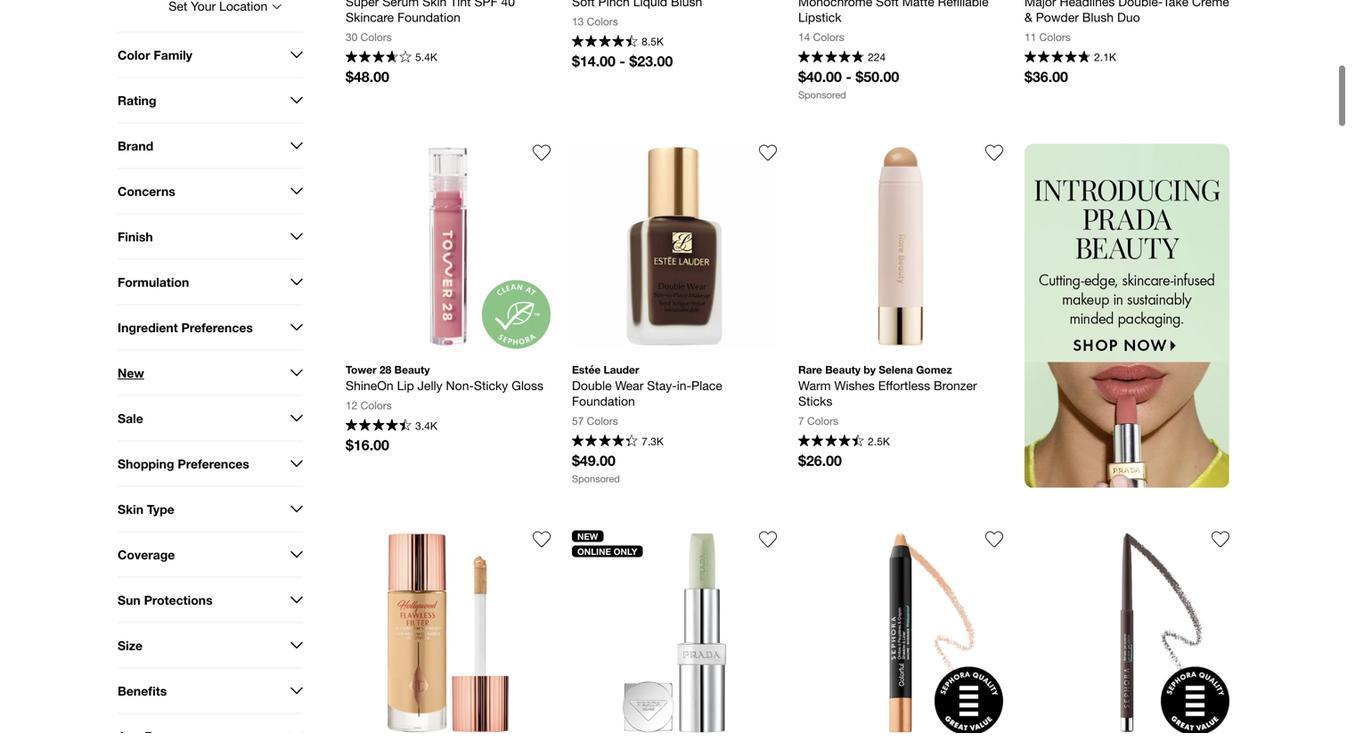 Task type: describe. For each thing, give the bounding box(es) containing it.
$50.00
[[856, 68, 900, 85]]

foundation for skin
[[398, 10, 461, 24]]

- for $14.00
[[620, 52, 626, 69]]

brand
[[118, 138, 153, 153]]

sale
[[118, 411, 143, 426]]

sign in to love estée lauder - double wear stay-in-place foundation image
[[759, 144, 777, 162]]

type
[[147, 502, 175, 517]]

$40.00 - $50.00 sponsored
[[799, 68, 900, 101]]

beauty inside rare beauty by selena gomez warm wishes effortless bronzer sticks 7 colors
[[826, 364, 861, 376]]

tower 28 beauty - shineon lip jelly non-sticky gloss image
[[346, 144, 551, 349]]

coverage
[[118, 548, 175, 562]]

major headlines double-take crème & powder blush duo 11 colors
[[1025, 0, 1233, 43]]

estée lauder double wear stay-in-place foundation 57 colors
[[572, 364, 726, 427]]

new button
[[118, 351, 303, 395]]

by
[[864, 364, 876, 376]]

$49.00
[[572, 452, 616, 469]]

30
[[346, 31, 358, 43]]

sign in to love rare beauty by selena gomez - warm wishes effortless bronzer sticks image
[[986, 144, 1004, 162]]

8.5k
[[642, 35, 664, 48]]

skincare
[[346, 10, 394, 24]]

preferences for ingredient preferences
[[181, 320, 253, 335]]

brand button
[[118, 123, 303, 168]]

monochrome
[[799, 0, 873, 9]]

3.4k
[[416, 420, 438, 432]]

- for $40.00
[[846, 68, 852, 85]]

colors right 13
[[587, 15, 618, 27]]

selena
[[879, 364, 914, 376]]

rating
[[118, 93, 156, 108]]

new for new online only
[[578, 531, 598, 542]]

$14.00 - $23.00
[[572, 52, 673, 69]]

formulation
[[118, 275, 189, 289]]

4.5 stars element for $49.00
[[572, 435, 638, 449]]

8.5k reviews element
[[642, 35, 664, 48]]

monochrome soft matte refillable lipstick 14 colors
[[799, 0, 993, 43]]

lipstick
[[799, 10, 842, 24]]

$48.00
[[346, 68, 389, 85]]

super serum skin tint spf 40 skincare foundation 30 colors
[[346, 0, 519, 43]]

stay-
[[647, 378, 677, 393]]

12
[[346, 399, 358, 412]]

benefits button
[[118, 669, 303, 714]]

headlines
[[1060, 0, 1115, 9]]

5 stars element for $36.00
[[1025, 51, 1091, 65]]

5 stars element for $40.00 - $50.00
[[799, 51, 864, 65]]

gloss
[[512, 378, 544, 393]]

sign in to love tower 28 beauty - shineon lip jelly non-sticky gloss image
[[533, 144, 551, 162]]

wear
[[615, 378, 644, 393]]

finish button
[[118, 214, 303, 259]]

skin type
[[118, 502, 175, 517]]

$23.00
[[630, 52, 673, 69]]

$36.00
[[1025, 68, 1069, 85]]

matte
[[903, 0, 935, 9]]

colors inside super serum skin tint spf 40 skincare foundation 30 colors
[[361, 31, 392, 43]]

shopping
[[118, 457, 174, 471]]

double
[[572, 378, 612, 393]]

sticky
[[474, 378, 508, 393]]

concerns
[[118, 184, 175, 199]]

color family button
[[118, 33, 303, 77]]

colors inside the tower 28 beauty shineon lip jelly non-sticky gloss 12 colors
[[361, 399, 392, 412]]

estée lauder - double wear stay-in-place foundation image
[[572, 144, 777, 349]]

color family
[[118, 47, 192, 62]]

warm
[[799, 378, 831, 393]]

40
[[501, 0, 515, 9]]

size
[[118, 638, 143, 653]]

sign in to love sephora collection - sephora colorful® shadow and liner pencil image
[[986, 531, 1004, 549]]

skin inside button
[[118, 502, 144, 517]]

5.4k
[[416, 51, 438, 63]]

super
[[346, 0, 379, 9]]

$49.00 sponsored
[[572, 452, 620, 485]]

skin inside super serum skin tint spf 40 skincare foundation 30 colors
[[423, 0, 447, 9]]

ingredient
[[118, 320, 178, 335]]



Task type: locate. For each thing, give the bounding box(es) containing it.
57
[[572, 415, 584, 427]]

sponsored
[[799, 89, 847, 101], [572, 473, 620, 485]]

blush
[[1083, 10, 1114, 24]]

tower
[[346, 364, 377, 376]]

colors inside monochrome soft matte refillable lipstick 14 colors
[[814, 31, 845, 43]]

beauty up lip
[[395, 364, 430, 376]]

shineon
[[346, 378, 394, 393]]

sign in to love prada beauty - moisturizing lip balm image
[[759, 531, 777, 549]]

sun
[[118, 593, 141, 608]]

2 beauty from the left
[[826, 364, 861, 376]]

coverage button
[[118, 533, 303, 577]]

colors down powder
[[1040, 31, 1071, 43]]

0 horizontal spatial 5 stars element
[[799, 51, 864, 65]]

&
[[1025, 10, 1033, 24]]

1 beauty from the left
[[395, 364, 430, 376]]

foundation down "serum"
[[398, 10, 461, 24]]

4.5 stars element for $26.00
[[799, 435, 864, 449]]

7.3k
[[642, 435, 664, 448]]

1 vertical spatial foundation
[[572, 394, 635, 409]]

1 vertical spatial skin
[[118, 502, 144, 517]]

crème
[[1193, 0, 1230, 9]]

bronzer
[[934, 378, 978, 393]]

sephora collection - sephora colorful® shadow and liner pencil image
[[799, 531, 1004, 734]]

lauder
[[604, 364, 640, 376]]

28
[[380, 364, 392, 376]]

preferences
[[181, 320, 253, 335], [178, 457, 249, 471]]

0 horizontal spatial foundation
[[398, 10, 461, 24]]

2.1k reviews element
[[1095, 51, 1117, 63]]

tower 28 beauty shineon lip jelly non-sticky gloss 12 colors
[[346, 364, 544, 412]]

rare beauty by selena gomez - warm wishes effortless bronzer sticks image
[[799, 144, 1004, 349]]

beauty up wishes
[[826, 364, 861, 376]]

-
[[620, 52, 626, 69], [846, 68, 852, 85]]

11
[[1025, 31, 1037, 43]]

2.1k
[[1095, 51, 1117, 63]]

shopping preferences button
[[118, 442, 303, 486]]

sun protections
[[118, 593, 213, 608]]

ingredient preferences
[[118, 320, 253, 335]]

0 vertical spatial preferences
[[181, 320, 253, 335]]

224 reviews element
[[868, 51, 886, 63]]

new online only
[[578, 531, 638, 557]]

1 horizontal spatial new
[[578, 531, 598, 542]]

0 horizontal spatial -
[[620, 52, 626, 69]]

0 horizontal spatial new
[[118, 366, 144, 380]]

estée
[[572, 364, 601, 376]]

5 stars element
[[799, 51, 864, 65], [1025, 51, 1091, 65]]

beauty
[[395, 364, 430, 376], [826, 364, 861, 376]]

colors inside rare beauty by selena gomez warm wishes effortless bronzer sticks 7 colors
[[808, 415, 839, 427]]

4.5 stars element up $16.00 on the left bottom of the page
[[346, 419, 412, 434]]

7
[[799, 415, 805, 427]]

$14.00
[[572, 52, 616, 69]]

preferences up skin type button
[[178, 457, 249, 471]]

2.5k
[[868, 435, 890, 448]]

$26.00
[[799, 452, 842, 469]]

concerns button
[[118, 169, 303, 213]]

4.5 stars element for $16.00
[[346, 419, 412, 434]]

lip
[[397, 378, 414, 393]]

- right $14.00
[[620, 52, 626, 69]]

0 horizontal spatial beauty
[[395, 364, 430, 376]]

foundation inside super serum skin tint spf 40 skincare foundation 30 colors
[[398, 10, 461, 24]]

sticks
[[799, 394, 833, 409]]

charlotte tilbury - hollywood flawless filter image
[[346, 531, 551, 734]]

rare beauty by selena gomez warm wishes effortless bronzer sticks 7 colors
[[799, 364, 981, 427]]

only
[[614, 546, 638, 557]]

5 stars element up $40.00
[[799, 51, 864, 65]]

shopping preferences
[[118, 457, 249, 471]]

2 5 stars element from the left
[[1025, 51, 1091, 65]]

spf
[[475, 0, 498, 9]]

1 vertical spatial preferences
[[178, 457, 249, 471]]

take
[[1163, 0, 1189, 9]]

sign in to love sephora collection - ultimate gel waterproof eyeliner pencil image
[[1212, 531, 1230, 549]]

0 vertical spatial sponsored
[[799, 89, 847, 101]]

5 stars element up $36.00
[[1025, 51, 1091, 65]]

sephora collection - ultimate gel waterproof eyeliner pencil image
[[1025, 531, 1230, 734]]

major
[[1025, 0, 1057, 9]]

sponsored inside $40.00 - $50.00 sponsored
[[799, 89, 847, 101]]

0 vertical spatial new
[[118, 366, 144, 380]]

1 horizontal spatial 5 stars element
[[1025, 51, 1091, 65]]

introducing prada beauty | cutting-edge, skincare-infused makeup in sustainably minded packaging. shop now > image
[[1025, 144, 1230, 488]]

skin left the type at the left of the page
[[118, 502, 144, 517]]

0 vertical spatial foundation
[[398, 10, 461, 24]]

sponsored down $40.00
[[799, 89, 847, 101]]

gomez
[[917, 364, 953, 376]]

rating button
[[118, 78, 303, 123]]

family
[[154, 47, 192, 62]]

2.5k reviews element
[[868, 435, 890, 448]]

sun protections button
[[118, 578, 303, 623]]

rare
[[799, 364, 823, 376]]

sign in to love charlotte tilbury - hollywood flawless filter image
[[533, 531, 551, 549]]

new up the sale
[[118, 366, 144, 380]]

benefits
[[118, 684, 167, 699]]

- inside $40.00 - $50.00 sponsored
[[846, 68, 852, 85]]

- right $40.00
[[846, 68, 852, 85]]

13
[[572, 15, 584, 27]]

1 horizontal spatial skin
[[423, 0, 447, 9]]

3.4k reviews element
[[416, 420, 438, 432]]

new inside new button
[[118, 366, 144, 380]]

beauty inside the tower 28 beauty shineon lip jelly non-sticky gloss 12 colors
[[395, 364, 430, 376]]

14
[[799, 31, 811, 43]]

0 horizontal spatial sponsored
[[572, 473, 620, 485]]

colors inside estée lauder double wear stay-in-place foundation 57 colors
[[587, 415, 618, 427]]

4.5 stars element
[[572, 35, 638, 49], [346, 419, 412, 434], [572, 435, 638, 449], [799, 435, 864, 449]]

colors down sticks
[[808, 415, 839, 427]]

$16.00
[[346, 437, 389, 454]]

place
[[692, 378, 723, 393]]

color
[[118, 47, 150, 62]]

0 horizontal spatial skin
[[118, 502, 144, 517]]

preferences down 'formulation' button
[[181, 320, 253, 335]]

13 colors
[[572, 15, 618, 27]]

1 5 stars element from the left
[[799, 51, 864, 65]]

formulation button
[[118, 260, 303, 304]]

1 vertical spatial new
[[578, 531, 598, 542]]

preferences for shopping preferences
[[178, 457, 249, 471]]

jelly
[[418, 378, 443, 393]]

skin left the tint on the left top
[[423, 0, 447, 9]]

protections
[[144, 593, 213, 608]]

5.4k reviews element
[[416, 51, 438, 63]]

1 horizontal spatial -
[[846, 68, 852, 85]]

new up online
[[578, 531, 598, 542]]

224
[[868, 51, 886, 63]]

$40.00
[[799, 68, 842, 85]]

colors right 57
[[587, 415, 618, 427]]

colors inside major headlines double-take crème & powder blush duo 11 colors
[[1040, 31, 1071, 43]]

new for new
[[118, 366, 144, 380]]

1 horizontal spatial sponsored
[[799, 89, 847, 101]]

double-
[[1119, 0, 1163, 9]]

colors down shineon
[[361, 399, 392, 412]]

4.5 stars element up $49.00
[[572, 435, 638, 449]]

duo
[[1118, 10, 1141, 24]]

size button
[[118, 623, 303, 668]]

ingredient preferences button
[[118, 305, 303, 350]]

tint
[[450, 0, 471, 9]]

3.5 stars element
[[346, 51, 412, 65]]

skin type button
[[118, 487, 303, 532]]

7.3k reviews element
[[642, 435, 664, 448]]

sponsored down $49.00
[[572, 473, 620, 485]]

powder
[[1036, 10, 1079, 24]]

colors down "lipstick"
[[814, 31, 845, 43]]

foundation inside estée lauder double wear stay-in-place foundation 57 colors
[[572, 394, 635, 409]]

online
[[578, 546, 611, 557]]

non-
[[446, 378, 474, 393]]

wishes
[[835, 378, 875, 393]]

colors
[[587, 15, 618, 27], [361, 31, 392, 43], [814, 31, 845, 43], [1040, 31, 1071, 43], [361, 399, 392, 412], [587, 415, 618, 427], [808, 415, 839, 427]]

foundation for double
[[572, 394, 635, 409]]

prada beauty - moisturizing lip balm image
[[572, 531, 777, 734]]

refillable
[[938, 0, 989, 9]]

new inside new online only
[[578, 531, 598, 542]]

1 horizontal spatial foundation
[[572, 394, 635, 409]]

4.5 stars element up $26.00
[[799, 435, 864, 449]]

1 horizontal spatial beauty
[[826, 364, 861, 376]]

foundation down double
[[572, 394, 635, 409]]

0 vertical spatial skin
[[423, 0, 447, 9]]

sale button
[[118, 396, 303, 441]]

finish
[[118, 229, 153, 244]]

effortless
[[879, 378, 931, 393]]

1 vertical spatial sponsored
[[572, 473, 620, 485]]

colors down skincare
[[361, 31, 392, 43]]

4.5 stars element up $14.00
[[572, 35, 638, 49]]

foundation
[[398, 10, 461, 24], [572, 394, 635, 409]]



Task type: vqa. For each thing, say whether or not it's contained in the screenshot.
charlotte tilbury - hollywood flawless filter image
yes



